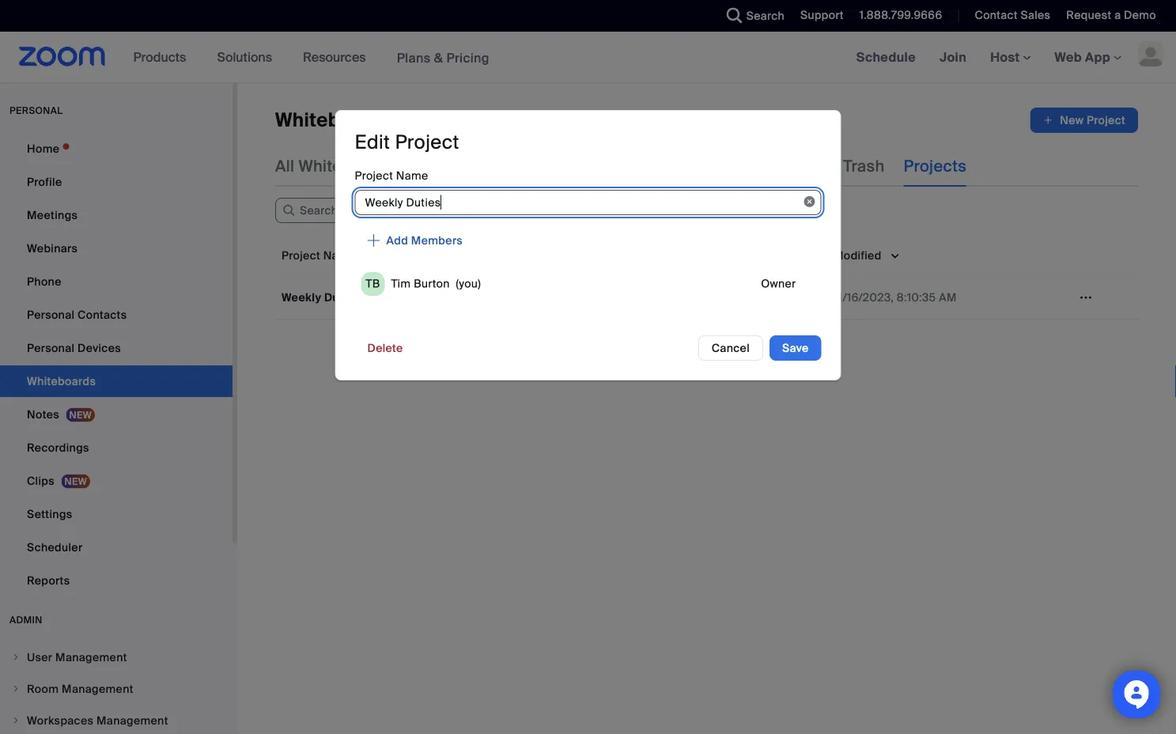 Task type: locate. For each thing, give the bounding box(es) containing it.
application
[[275, 236, 1139, 320]]

name down edit project
[[396, 168, 429, 183]]

0 vertical spatial personal
[[27, 307, 75, 322]]

personal menu menu
[[0, 133, 233, 598]]

add
[[387, 233, 408, 248]]

personal for personal contacts
[[27, 307, 75, 322]]

new project
[[1061, 113, 1126, 127]]

zoom logo image
[[19, 47, 106, 66]]

schedule
[[857, 49, 916, 65]]

support link
[[789, 0, 848, 32], [801, 8, 844, 23]]

whiteboards inside tabs of all whiteboard page tab list
[[299, 156, 396, 176]]

burton
[[414, 277, 450, 291]]

personal
[[27, 307, 75, 322], [27, 341, 75, 355]]

11/16/2023, 8:10:35 am
[[834, 290, 957, 305]]

project name down edit project
[[355, 168, 429, 183]]

contact sales
[[975, 8, 1051, 23]]

personal down the phone
[[27, 307, 75, 322]]

reports link
[[0, 565, 233, 597]]

application containing project name
[[275, 236, 1139, 320]]

trash
[[844, 156, 885, 176]]

join
[[940, 49, 967, 65]]

request a demo link
[[1055, 0, 1177, 32], [1067, 8, 1157, 23]]

banner
[[0, 32, 1177, 83]]

personal
[[9, 104, 63, 117]]

personal contacts
[[27, 307, 127, 322]]

delete
[[368, 341, 403, 355]]

name inside edit project dialog
[[396, 168, 429, 183]]

notes
[[27, 407, 59, 422]]

delete button
[[355, 336, 416, 361]]

am
[[939, 290, 957, 305]]

0 vertical spatial whiteboards
[[275, 108, 393, 133]]

home
[[27, 141, 60, 156]]

contact sales link
[[963, 0, 1055, 32], [975, 8, 1051, 23]]

0 horizontal spatial name
[[323, 248, 356, 263]]

1 personal from the top
[[27, 307, 75, 322]]

tim burton (you)
[[391, 277, 481, 291]]

project up weekly
[[282, 248, 320, 263]]

owner
[[761, 277, 796, 291]]

project
[[1087, 113, 1126, 127], [395, 130, 460, 155], [355, 168, 393, 183], [282, 248, 320, 263]]

admin
[[9, 614, 43, 626]]

profile
[[27, 174, 62, 189]]

project name
[[355, 168, 429, 183], [282, 248, 356, 263]]

profile link
[[0, 166, 233, 198]]

request
[[1067, 8, 1112, 23]]

whiteboards inside application
[[275, 108, 393, 133]]

notes link
[[0, 399, 233, 430]]

all whiteboards
[[275, 156, 396, 176]]

meetings navigation
[[845, 32, 1177, 83]]

project name up weekly duties
[[282, 248, 356, 263]]

new project button
[[1030, 108, 1139, 133]]

home link
[[0, 133, 233, 165]]

plans
[[397, 49, 431, 66]]

edit
[[355, 130, 390, 155]]

personal for personal devices
[[27, 341, 75, 355]]

new
[[1061, 113, 1084, 127]]

edit project
[[355, 130, 460, 155]]

1 horizontal spatial name
[[396, 168, 429, 183]]

tim burton owner element
[[355, 266, 822, 302]]

join link
[[928, 32, 979, 82]]

duties
[[324, 290, 360, 305]]

add image
[[1043, 112, 1054, 128]]

plans & pricing link
[[397, 49, 490, 66], [397, 49, 490, 66]]

name up duties
[[323, 248, 356, 263]]

1 vertical spatial whiteboards
[[299, 156, 396, 176]]

0 vertical spatial name
[[396, 168, 429, 183]]

edit project dialog
[[335, 110, 842, 381]]

phone link
[[0, 266, 233, 298]]

settings
[[27, 507, 72, 521]]

whiteboards up the all whiteboards
[[275, 108, 393, 133]]

1 vertical spatial name
[[323, 248, 356, 263]]

whiteboards down edit
[[299, 156, 396, 176]]

admin menu menu
[[0, 643, 233, 734]]

whiteboards
[[275, 108, 393, 133], [299, 156, 396, 176]]

banner containing schedule
[[0, 32, 1177, 83]]

name
[[396, 168, 429, 183], [323, 248, 356, 263]]

all
[[275, 156, 295, 176]]

weekly
[[282, 290, 322, 305]]

1.888.799.9666 button
[[848, 0, 947, 32], [860, 8, 943, 23]]

project right new
[[1087, 113, 1126, 127]]

a
[[1115, 8, 1122, 23]]

phone
[[27, 274, 62, 289]]

1 vertical spatial personal
[[27, 341, 75, 355]]

personal down "personal contacts"
[[27, 341, 75, 355]]

2 personal from the top
[[27, 341, 75, 355]]

0 vertical spatial project name
[[355, 168, 429, 183]]

contact
[[975, 8, 1018, 23]]

project up recent
[[395, 130, 460, 155]]



Task type: describe. For each thing, give the bounding box(es) containing it.
personal devices
[[27, 341, 121, 355]]

meetings
[[27, 208, 78, 222]]

cancel
[[712, 341, 750, 355]]

add members button
[[355, 228, 476, 253]]

demo
[[1125, 8, 1157, 23]]

modified
[[834, 248, 882, 263]]

recent
[[415, 156, 469, 176]]

save button
[[770, 336, 822, 361]]

1 vertical spatial project name
[[282, 248, 356, 263]]

(you)
[[456, 277, 481, 291]]

personal devices link
[[0, 332, 233, 364]]

scheduler
[[27, 540, 83, 555]]

webinars
[[27, 241, 78, 256]]

1.888.799.9666 button up "schedule"
[[848, 0, 947, 32]]

clips link
[[0, 465, 233, 497]]

reports
[[27, 573, 70, 588]]

8:10:35
[[897, 290, 937, 305]]

project down edit
[[355, 168, 393, 183]]

product information navigation
[[122, 32, 502, 83]]

pricing
[[447, 49, 490, 66]]

recordings link
[[0, 432, 233, 464]]

settings link
[[0, 499, 233, 530]]

plans & pricing
[[397, 49, 490, 66]]

tabs of all whiteboard page tab list
[[275, 146, 967, 187]]

meetings link
[[0, 199, 233, 231]]

devices
[[78, 341, 121, 355]]

whiteboards application
[[275, 108, 1139, 133]]

11/16/2023,
[[834, 290, 894, 305]]

&
[[434, 49, 443, 66]]

edit project image
[[1074, 290, 1099, 305]]

e.g. Happy Crew text field
[[355, 190, 822, 215]]

recordings
[[27, 440, 89, 455]]

schedule link
[[845, 32, 928, 82]]

tim
[[391, 277, 411, 291]]

webinars link
[[0, 233, 233, 264]]

projects
[[904, 156, 967, 176]]

sales
[[1021, 8, 1051, 23]]

clips
[[27, 474, 55, 488]]

members
[[411, 233, 463, 248]]

support
[[801, 8, 844, 23]]

scheduler link
[[0, 532, 233, 563]]

owner element
[[612, 236, 828, 276]]

project inside "button"
[[1087, 113, 1126, 127]]

add members
[[387, 233, 463, 248]]

request a demo
[[1067, 8, 1157, 23]]

weekly duties
[[282, 290, 360, 305]]

1.888.799.9666
[[860, 8, 943, 23]]

Search text field
[[275, 198, 465, 223]]

personal contacts link
[[0, 299, 233, 331]]

1.888.799.9666 button up schedule link
[[860, 8, 943, 23]]

project name inside edit project dialog
[[355, 168, 429, 183]]

cancel button
[[699, 336, 764, 361]]

contacts
[[78, 307, 127, 322]]

tb
[[366, 277, 380, 291]]

save
[[783, 341, 809, 355]]



Task type: vqa. For each thing, say whether or not it's contained in the screenshot.
the Personal within Personal Devices link
yes



